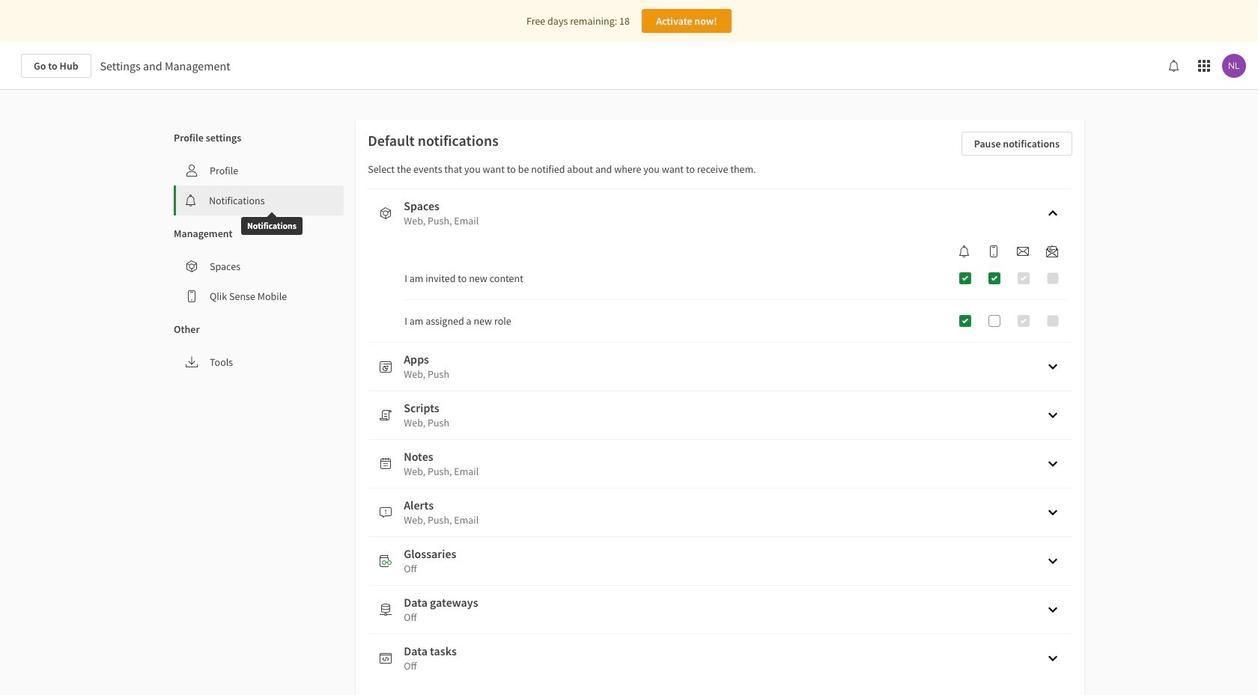 Task type: vqa. For each thing, say whether or not it's contained in the screenshot.
Analyze sample data image
no



Task type: describe. For each thing, give the bounding box(es) containing it.
notifications bundled in a daily email digest element
[[1040, 246, 1064, 258]]

notifications sent to your email image
[[1017, 246, 1029, 258]]

notifications sent to your email element
[[1011, 246, 1035, 258]]

push notifications in qlik sense mobile element
[[982, 246, 1006, 258]]

notifications bundled in a daily email digest image
[[1046, 246, 1058, 258]]

noah lott image
[[1222, 54, 1246, 78]]



Task type: locate. For each thing, give the bounding box(es) containing it.
notifications when using qlik sense in a browser image
[[959, 246, 971, 258]]

notifications when using qlik sense in a browser element
[[953, 246, 977, 258]]

push notifications in qlik sense mobile image
[[988, 246, 1000, 258]]

tooltip
[[241, 207, 303, 235]]



